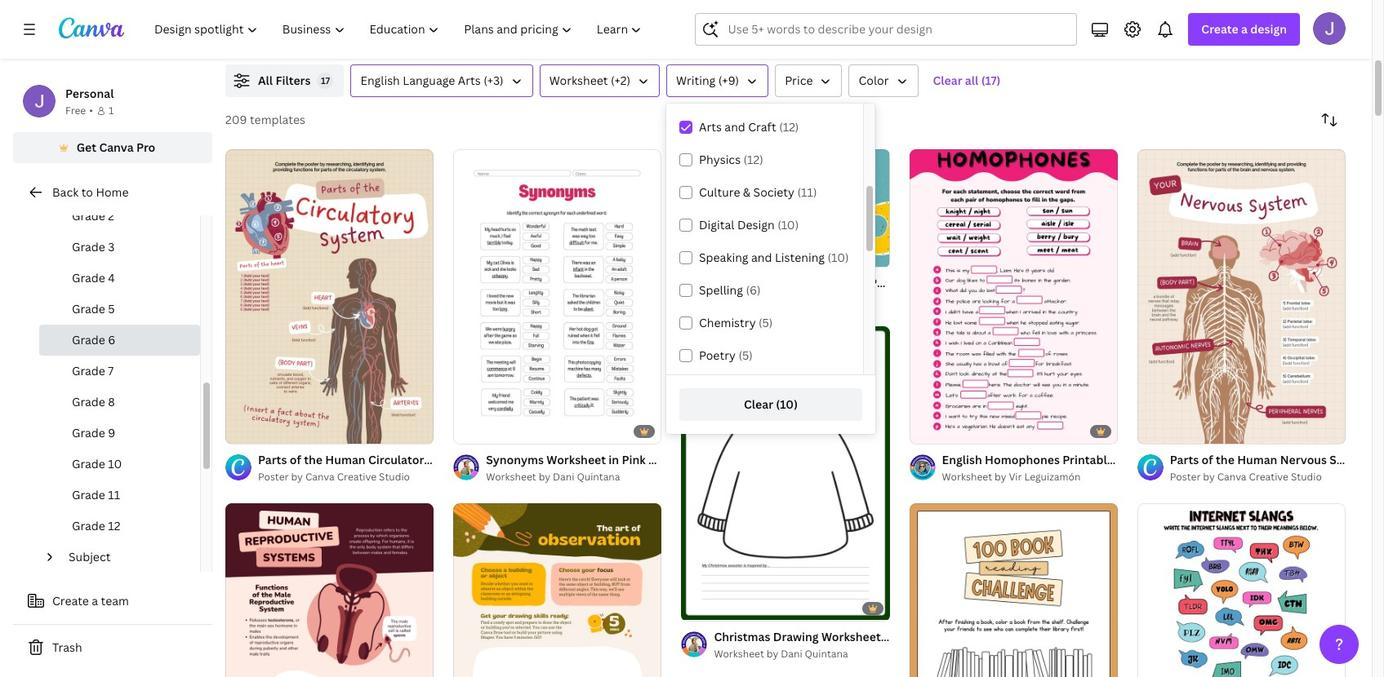 Task type: locate. For each thing, give the bounding box(es) containing it.
lesson for the
[[258, 29, 291, 43]]

209 templates
[[225, 112, 305, 127]]

a for design
[[1242, 21, 1248, 37]]

4 grade from the top
[[72, 301, 105, 317]]

grade 6
[[72, 332, 115, 348]]

1 horizontal spatial (5)
[[759, 315, 773, 331]]

0 vertical spatial a
[[1242, 21, 1248, 37]]

clear down poetry (5)
[[744, 397, 774, 412]]

creative for poster by canva creative studio link related to parts of the human circulatory system science poster in light brown rose pink flat graphic style image
[[337, 470, 377, 484]]

dani inside christmas drawing worksheet in green and red simple style worksheet by dani quintana
[[781, 647, 803, 661]]

2 lesson by canva creative studio link from the left
[[557, 29, 803, 45]]

2 grade from the top
[[72, 239, 105, 255]]

0 horizontal spatial simple
[[649, 453, 687, 468]]

poster by canva creative studio link for parts of the human circulatory system science poster in light brown rose pink flat graphic style image
[[258, 470, 434, 486]]

clear (10) button
[[680, 389, 863, 421]]

lesson down the
[[258, 29, 291, 43]]

1 horizontal spatial in
[[884, 629, 894, 645]]

1
[[109, 104, 114, 118], [237, 425, 242, 437], [1149, 425, 1154, 437]]

(11)
[[798, 185, 817, 200]]

2 horizontal spatial 2
[[1167, 425, 1172, 437]]

1 horizontal spatial simple
[[981, 629, 1020, 645]]

of
[[244, 425, 253, 437], [1156, 425, 1165, 437]]

all
[[965, 73, 979, 88]]

dani down drawing
[[781, 647, 803, 661]]

poster for the middle poster by canva creative studio link
[[714, 293, 745, 307]]

in left 'pink' on the bottom left of the page
[[609, 453, 619, 468]]

worksheet by dani quintana link
[[486, 470, 662, 486], [714, 647, 890, 663]]

0 horizontal spatial create
[[52, 594, 89, 609]]

synonyms worksheet in pink simple style link
[[486, 452, 718, 470]]

worksheet by dani quintana link for worksheet
[[486, 470, 662, 486]]

grade for grade 2
[[72, 208, 105, 224]]

0 horizontal spatial 1
[[109, 104, 114, 118]]

top level navigation element
[[144, 13, 656, 46]]

0 horizontal spatial a
[[92, 594, 98, 609]]

symbiotic relationships link
[[557, 11, 803, 29]]

quintana down synonyms worksheet in pink simple style link
[[577, 471, 620, 484]]

(12) down arts and craft (12)
[[744, 152, 764, 167]]

by inside "the solar system lesson by canva creative studio"
[[294, 29, 305, 43]]

and inside bacteria and viruses lesson by ljr edu resources
[[904, 11, 925, 27]]

0 horizontal spatial dani
[[553, 471, 575, 484]]

arts up 'physics'
[[699, 119, 722, 135]]

1 vertical spatial english
[[942, 453, 982, 468]]

force
[[1220, 11, 1251, 27]]

1 vertical spatial create
[[52, 594, 89, 609]]

2 horizontal spatial poster
[[1170, 471, 1201, 484]]

0 horizontal spatial poster by canva creative studio
[[258, 470, 410, 484]]

the solar system lesson by canva creative studio
[[258, 11, 412, 43]]

grade left 5
[[72, 301, 105, 317]]

1 vertical spatial in
[[884, 629, 894, 645]]

lesson by canva creative studio link for the solar system
[[258, 29, 504, 45]]

grade left 7
[[72, 363, 105, 379]]

create a design
[[1202, 21, 1287, 37]]

grade for grade 3
[[72, 239, 105, 255]]

lesson
[[258, 29, 291, 43], [557, 29, 590, 43], [855, 29, 888, 43], [1153, 29, 1186, 43]]

english left language
[[361, 73, 400, 88]]

grade for grade 12
[[72, 519, 105, 534]]

1 horizontal spatial clear
[[933, 73, 963, 88]]

0 vertical spatial simple
[[649, 453, 687, 468]]

grade for grade 4
[[72, 270, 105, 286]]

worksheet inside button
[[549, 73, 608, 88]]

lesson by canva creative studio link down 'relationships'
[[557, 29, 803, 45]]

0 vertical spatial style
[[690, 453, 718, 468]]

of for parts of the human circulatory system science poster in light brown rose pink flat graphic style image
[[244, 425, 253, 437]]

1 vertical spatial quintana
[[805, 647, 848, 661]]

create inside dropdown button
[[1202, 21, 1239, 37]]

christmas drawing worksheet in green and red simple style worksheet by dani quintana
[[714, 629, 1051, 661]]

quintana down drawing
[[805, 647, 848, 661]]

poster by canva creative studio for "parts of the human nervous system science poster in pastel pink rose pink flat graphic style" image
[[1170, 471, 1322, 484]]

grade left 8
[[72, 395, 105, 410]]

1 vertical spatial (5)
[[739, 348, 753, 363]]

create for create a team
[[52, 594, 89, 609]]

10
[[108, 457, 122, 472]]

in left green at the bottom of the page
[[884, 629, 894, 645]]

english inside english homophones printable worksheet worksheet by vir leguizamón
[[942, 453, 982, 468]]

justin jones the curiosity chronicles lesson 1 - 'watching with intent' the art of observation worksheet image
[[453, 504, 662, 678]]

1 vertical spatial worksheet by dani quintana link
[[714, 647, 890, 663]]

poster by canva creative studio for parts of the human circulatory system science poster in light brown rose pink flat graphic style image
[[258, 470, 410, 484]]

grade 7
[[72, 363, 114, 379]]

english
[[361, 73, 400, 88], [942, 453, 982, 468]]

free
[[65, 104, 86, 118]]

style right 'red'
[[1022, 629, 1051, 645]]

worksheet left (+2)
[[549, 73, 608, 88]]

Search search field
[[728, 14, 1067, 45]]

writing
[[676, 73, 716, 88]]

2 1 of 2 from the left
[[1149, 425, 1172, 437]]

1 horizontal spatial 1 of 2 link
[[1138, 149, 1346, 444]]

home
[[96, 185, 129, 200]]

0 horizontal spatial clear
[[744, 397, 774, 412]]

(10)
[[778, 217, 799, 233], [828, 250, 849, 265], [776, 397, 798, 412]]

0 vertical spatial create
[[1202, 21, 1239, 37]]

worksheet
[[549, 73, 608, 88], [547, 453, 606, 468], [1117, 453, 1176, 468], [486, 471, 536, 484], [942, 471, 993, 484], [822, 629, 881, 645], [714, 647, 764, 661]]

worksheet left 'pink' on the bottom left of the page
[[547, 453, 606, 468]]

jacob simon image
[[1313, 12, 1346, 45]]

lesson inside motion and force lesson by dream bird designs
[[1153, 29, 1186, 43]]

1 lesson from the left
[[258, 29, 291, 43]]

2 vertical spatial (10)
[[776, 397, 798, 412]]

1 vertical spatial arts
[[699, 119, 722, 135]]

by inside motion and force lesson by dream bird designs
[[1189, 29, 1201, 43]]

filters
[[276, 73, 311, 88]]

17 filter options selected element
[[317, 73, 334, 89]]

christmas drawing worksheet in green and red simple style link
[[714, 629, 1051, 647]]

canva
[[308, 29, 337, 43], [606, 29, 635, 43], [99, 140, 134, 155], [761, 293, 791, 307], [305, 470, 335, 484], [1218, 471, 1247, 484]]

clear inside "button"
[[744, 397, 774, 412]]

in inside christmas drawing worksheet in green and red simple style worksheet by dani quintana
[[884, 629, 894, 645]]

(12)
[[779, 119, 799, 135], [744, 152, 764, 167]]

0 horizontal spatial in
[[609, 453, 619, 468]]

edu
[[925, 29, 943, 43]]

bird
[[1237, 29, 1256, 43]]

1 vertical spatial (12)
[[744, 152, 764, 167]]

simple right 'red'
[[981, 629, 1020, 645]]

1 vertical spatial a
[[92, 594, 98, 609]]

1 horizontal spatial quintana
[[805, 647, 848, 661]]

spelling
[[699, 283, 743, 298]]

worksheet by dani quintana link down 'synonyms'
[[486, 470, 662, 486]]

4 lesson from the left
[[1153, 29, 1186, 43]]

grade left the 12
[[72, 519, 105, 534]]

(5)
[[759, 315, 773, 331], [739, 348, 753, 363]]

3 grade from the top
[[72, 270, 105, 286]]

resources
[[945, 29, 994, 43]]

create a team button
[[13, 586, 212, 618]]

grade 12 link
[[39, 511, 200, 542]]

0 vertical spatial in
[[609, 453, 619, 468]]

quintana inside the synonyms worksheet in pink simple style worksheet by dani quintana
[[577, 471, 620, 484]]

0 vertical spatial (12)
[[779, 119, 799, 135]]

worksheet by dani quintana link down drawing
[[714, 647, 890, 663]]

1 vertical spatial style
[[1022, 629, 1051, 645]]

grade left the 9
[[72, 426, 105, 441]]

1 horizontal spatial worksheet by dani quintana link
[[714, 647, 890, 663]]

1 of 2 for "parts of the human nervous system science poster in pastel pink rose pink flat graphic style" image
[[1149, 425, 1172, 437]]

9 grade from the top
[[72, 457, 105, 472]]

grade left 4
[[72, 270, 105, 286]]

0 horizontal spatial quintana
[[577, 471, 620, 484]]

1 grade from the top
[[72, 208, 105, 224]]

speaking
[[699, 250, 749, 265]]

2 1 of 2 link from the left
[[1138, 149, 1346, 444]]

clear inside button
[[933, 73, 963, 88]]

0 horizontal spatial 1 of 2
[[237, 425, 260, 437]]

synonyms
[[486, 453, 544, 468]]

1 1 of 2 link from the left
[[225, 149, 434, 444]]

1 horizontal spatial english
[[942, 453, 982, 468]]

0 horizontal spatial worksheet by dani quintana link
[[486, 470, 662, 486]]

2 horizontal spatial poster by canva creative studio link
[[1170, 470, 1346, 486]]

100, 75, 50 and 25 book reading challenge english education worksheet in brown and cream fun sketch style image
[[910, 504, 1118, 678]]

1 vertical spatial dani
[[781, 647, 803, 661]]

english for english language arts (+3)
[[361, 73, 400, 88]]

studio
[[381, 29, 412, 43], [680, 29, 711, 43], [835, 293, 866, 307], [379, 470, 410, 484], [1291, 471, 1322, 484]]

2 horizontal spatial poster by canva creative studio
[[1170, 471, 1322, 484]]

2 lesson from the left
[[557, 29, 590, 43]]

0 horizontal spatial lesson by canva creative studio link
[[258, 29, 504, 45]]

canva inside button
[[99, 140, 134, 155]]

5 grade from the top
[[72, 332, 105, 348]]

english inside button
[[361, 73, 400, 88]]

style right 'pink' on the bottom left of the page
[[690, 453, 718, 468]]

2 horizontal spatial 1
[[1149, 425, 1154, 437]]

3 lesson from the left
[[855, 29, 888, 43]]

canva inside "the solar system lesson by canva creative studio"
[[308, 29, 337, 43]]

1 1 of 2 from the left
[[237, 425, 260, 437]]

and for viruses
[[904, 11, 925, 27]]

english left homophones at the right bottom of the page
[[942, 453, 982, 468]]

worksheet right "printable"
[[1117, 453, 1176, 468]]

2 of from the left
[[1156, 425, 1165, 437]]

11 grade from the top
[[72, 519, 105, 534]]

(5) right poetry
[[739, 348, 753, 363]]

lesson by canva creative studio link
[[258, 29, 504, 45], [557, 29, 803, 45]]

0 vertical spatial (5)
[[759, 315, 773, 331]]

1 of 2 link
[[225, 149, 434, 444], [1138, 149, 1346, 444]]

physics
[[699, 152, 741, 167]]

1 of from the left
[[244, 425, 253, 437]]

clear for clear (10)
[[744, 397, 774, 412]]

a inside button
[[92, 594, 98, 609]]

6 grade from the top
[[72, 363, 105, 379]]

a inside dropdown button
[[1242, 21, 1248, 37]]

creative for the middle poster by canva creative studio link
[[793, 293, 833, 307]]

0 horizontal spatial (12)
[[744, 152, 764, 167]]

0 vertical spatial dani
[[553, 471, 575, 484]]

1 of 2 link for internet slangs printable worksheet 'image'
[[1138, 149, 1346, 444]]

(5) down (6)
[[759, 315, 773, 331]]

to
[[81, 185, 93, 200]]

0 vertical spatial arts
[[458, 73, 481, 88]]

1 horizontal spatial poster
[[714, 293, 745, 307]]

synonyms worksheet in pink simple style worksheet by dani quintana
[[486, 453, 718, 484]]

2 for parts of the human circulatory system science poster in light brown rose pink flat graphic style image
[[255, 425, 260, 437]]

(5) for chemistry (5)
[[759, 315, 773, 331]]

by inside symbiotic relationships lesson by canva creative studio
[[592, 29, 604, 43]]

clear all (17)
[[933, 73, 1001, 88]]

0 horizontal spatial (5)
[[739, 348, 753, 363]]

1 horizontal spatial 2
[[255, 425, 260, 437]]

solar
[[281, 11, 310, 27]]

and left craft
[[725, 119, 746, 135]]

english for english homophones printable worksheet worksheet by vir leguizamón
[[942, 453, 982, 468]]

poster by canva creative studio link
[[714, 292, 890, 308], [258, 470, 434, 486], [1170, 470, 1346, 486]]

1 horizontal spatial 1 of 2
[[1149, 425, 1172, 437]]

studio for the middle poster by canva creative studio link
[[835, 293, 866, 307]]

clear all (17) button
[[925, 65, 1009, 97]]

0 horizontal spatial arts
[[458, 73, 481, 88]]

grade 10
[[72, 457, 122, 472]]

lesson inside bacteria and viruses lesson by ljr edu resources
[[855, 29, 888, 43]]

grade for grade 5
[[72, 301, 105, 317]]

in
[[609, 453, 619, 468], [884, 629, 894, 645]]

1 horizontal spatial lesson by canva creative studio link
[[557, 29, 803, 45]]

subject button
[[62, 542, 190, 573]]

0 horizontal spatial english
[[361, 73, 400, 88]]

symbiotic relationships lesson by canva creative studio
[[557, 11, 711, 43]]

1 horizontal spatial 1
[[237, 425, 242, 437]]

lesson down motion at the right top
[[1153, 29, 1186, 43]]

and inside christmas drawing worksheet in green and red simple style worksheet by dani quintana
[[933, 629, 954, 645]]

None search field
[[695, 13, 1078, 46]]

0 horizontal spatial of
[[244, 425, 253, 437]]

clear left 'all' at the top right of page
[[933, 73, 963, 88]]

synonyms worksheet in pink simple style image
[[453, 150, 662, 444]]

create a design button
[[1189, 13, 1300, 46]]

and for craft
[[725, 119, 746, 135]]

1 horizontal spatial create
[[1202, 21, 1239, 37]]

viruses
[[928, 11, 969, 27]]

0 vertical spatial worksheet by dani quintana link
[[486, 470, 662, 486]]

and inside motion and force lesson by dream bird designs
[[1196, 11, 1217, 27]]

poster
[[714, 293, 745, 307], [258, 470, 289, 484], [1170, 471, 1201, 484]]

motion and force link
[[1153, 11, 1385, 29]]

1 horizontal spatial style
[[1022, 629, 1051, 645]]

1 horizontal spatial poster by canva creative studio link
[[714, 292, 890, 308]]

lesson for bacteria
[[855, 29, 888, 43]]

0 horizontal spatial poster by canva creative studio link
[[258, 470, 434, 486]]

dani inside the synonyms worksheet in pink simple style worksheet by dani quintana
[[553, 471, 575, 484]]

dani
[[553, 471, 575, 484], [781, 647, 803, 661]]

0 horizontal spatial poster
[[258, 470, 289, 484]]

arts
[[458, 73, 481, 88], [699, 119, 722, 135]]

1 horizontal spatial arts
[[699, 119, 722, 135]]

grade left 3
[[72, 239, 105, 255]]

designs
[[1259, 29, 1296, 43]]

1 vertical spatial simple
[[981, 629, 1020, 645]]

0 horizontal spatial 1 of 2 link
[[225, 149, 434, 444]]

1 vertical spatial clear
[[744, 397, 774, 412]]

grade left 6
[[72, 332, 105, 348]]

4
[[108, 270, 115, 286]]

0 horizontal spatial style
[[690, 453, 718, 468]]

personal
[[65, 86, 114, 101]]

by inside bacteria and viruses lesson by ljr edu resources
[[890, 29, 902, 43]]

(12) right craft
[[779, 119, 799, 135]]

grade left 11
[[72, 488, 105, 503]]

lesson down bacteria
[[855, 29, 888, 43]]

1 of 2
[[237, 425, 260, 437], [1149, 425, 1172, 437]]

canva inside symbiotic relationships lesson by canva creative studio
[[606, 29, 635, 43]]

and up ljr
[[904, 11, 925, 27]]

lesson inside "the solar system lesson by canva creative studio"
[[258, 29, 291, 43]]

8 grade from the top
[[72, 426, 105, 441]]

1 lesson by canva creative studio link from the left
[[258, 29, 504, 45]]

(6)
[[746, 283, 761, 298]]

and up dream
[[1196, 11, 1217, 27]]

vir
[[1009, 471, 1022, 484]]

1 horizontal spatial of
[[1156, 425, 1165, 437]]

lesson down symbiotic
[[557, 29, 590, 43]]

0 vertical spatial quintana
[[577, 471, 620, 484]]

simple right 'pink' on the bottom left of the page
[[649, 453, 687, 468]]

worksheet right drawing
[[822, 629, 881, 645]]

1 horizontal spatial dani
[[781, 647, 803, 661]]

0 vertical spatial clear
[[933, 73, 963, 88]]

dani down synonyms worksheet in pink simple style link
[[553, 471, 575, 484]]

back to home
[[52, 185, 129, 200]]

grade left the 10
[[72, 457, 105, 472]]

grade 9 link
[[39, 418, 200, 449]]

grade for grade 8
[[72, 395, 105, 410]]

grade down to
[[72, 208, 105, 224]]

create
[[1202, 21, 1239, 37], [52, 594, 89, 609]]

arts left (+3)
[[458, 73, 481, 88]]

in inside the synonyms worksheet in pink simple style worksheet by dani quintana
[[609, 453, 619, 468]]

1 horizontal spatial a
[[1242, 21, 1248, 37]]

0 vertical spatial english
[[361, 73, 400, 88]]

and down design
[[751, 250, 772, 265]]

functions of the human reproductive systems science poster in maroon light pink flat graphic style image
[[225, 504, 434, 678]]

and left 'red'
[[933, 629, 954, 645]]

studio inside "the solar system lesson by canva creative studio"
[[381, 29, 412, 43]]

create inside button
[[52, 594, 89, 609]]

design
[[738, 217, 775, 233]]

lesson by canva creative studio link down system
[[258, 29, 504, 45]]

grade
[[72, 208, 105, 224], [72, 239, 105, 255], [72, 270, 105, 286], [72, 301, 105, 317], [72, 332, 105, 348], [72, 363, 105, 379], [72, 395, 105, 410], [72, 426, 105, 441], [72, 457, 105, 472], [72, 488, 105, 503], [72, 519, 105, 534]]

templates
[[250, 112, 305, 127]]

0 vertical spatial (10)
[[778, 217, 799, 233]]

christmas drawing worksheet in green and red simple style image
[[682, 326, 890, 621]]

7 grade from the top
[[72, 395, 105, 410]]

worksheet (+2)
[[549, 73, 631, 88]]

10 grade from the top
[[72, 488, 105, 503]]

clear
[[933, 73, 963, 88], [744, 397, 774, 412]]

back to home link
[[13, 176, 212, 209]]

(+9)
[[719, 73, 739, 88]]

leguizamón
[[1025, 471, 1081, 484]]

arts inside button
[[458, 73, 481, 88]]

style inside christmas drawing worksheet in green and red simple style worksheet by dani quintana
[[1022, 629, 1051, 645]]



Task type: describe. For each thing, give the bounding box(es) containing it.
grade 5 link
[[39, 294, 200, 325]]

all filters
[[258, 73, 311, 88]]

11
[[108, 488, 120, 503]]

poetry (5)
[[699, 348, 753, 363]]

quintana inside christmas drawing worksheet in green and red simple style worksheet by dani quintana
[[805, 647, 848, 661]]

create for create a design
[[1202, 21, 1239, 37]]

1 of 2 for parts of the human circulatory system science poster in light brown rose pink flat graphic style image
[[237, 425, 260, 437]]

arts and craft (12)
[[699, 119, 799, 135]]

worksheet by dani quintana link for drawing
[[714, 647, 890, 663]]

green
[[897, 629, 931, 645]]

create a team
[[52, 594, 129, 609]]

a for team
[[92, 594, 98, 609]]

internet slangs printable worksheet image
[[1138, 504, 1346, 678]]

relationships
[[615, 11, 691, 27]]

1 horizontal spatial poster by canva creative studio
[[714, 293, 866, 307]]

studio inside symbiotic relationships lesson by canva creative studio
[[680, 29, 711, 43]]

poetry
[[699, 348, 736, 363]]

craft
[[748, 119, 777, 135]]

bacteria
[[855, 11, 902, 27]]

get canva pro
[[77, 140, 155, 155]]

ljr
[[905, 29, 922, 43]]

language
[[403, 73, 455, 88]]

english language arts (+3)
[[361, 73, 504, 88]]

grade 4 link
[[39, 263, 200, 294]]

chemistry
[[699, 315, 756, 331]]

price button
[[775, 65, 843, 97]]

grade 9
[[72, 426, 115, 441]]

motion
[[1153, 11, 1193, 27]]

lesson by dream bird designs link
[[1153, 29, 1385, 45]]

homophones
[[985, 453, 1060, 468]]

pink
[[622, 453, 646, 468]]

trash
[[52, 640, 82, 656]]

studio for poster by canva creative studio link related to parts of the human circulatory system science poster in light brown rose pink flat graphic style image
[[379, 470, 410, 484]]

lesson by ljr edu resources link
[[855, 29, 1101, 45]]

worksheet by vir leguizamón link
[[942, 470, 1118, 486]]

bacteria and viruses lesson by ljr edu resources
[[855, 11, 994, 43]]

physics (12)
[[699, 152, 764, 167]]

english homophones printable worksheet worksheet by vir leguizamón
[[942, 453, 1176, 484]]

grade for grade 7
[[72, 363, 105, 379]]

of for "parts of the human nervous system science poster in pastel pink rose pink flat graphic style" image
[[1156, 425, 1165, 437]]

style inside the synonyms worksheet in pink simple style worksheet by dani quintana
[[690, 453, 718, 468]]

12
[[108, 519, 120, 534]]

worksheet (+2) button
[[540, 65, 660, 97]]

english homophones printable worksheet link
[[942, 452, 1176, 470]]

grade 2
[[72, 208, 114, 224]]

trash link
[[13, 632, 212, 665]]

culture
[[699, 185, 740, 200]]

1 for internet slangs printable worksheet 'image''s 1 of 2 link
[[1149, 425, 1154, 437]]

lesson by canva creative studio link for symbiotic relationships
[[557, 29, 803, 45]]

grade for grade 10
[[72, 457, 105, 472]]

design
[[1251, 21, 1287, 37]]

1 vertical spatial (10)
[[828, 250, 849, 265]]

2 for "parts of the human nervous system science poster in pastel pink rose pink flat graphic style" image
[[1167, 425, 1172, 437]]

team
[[101, 594, 129, 609]]

17
[[321, 74, 330, 87]]

grade 3 link
[[39, 232, 200, 263]]

lesson for motion
[[1153, 29, 1186, 43]]

get
[[77, 140, 96, 155]]

color button
[[849, 65, 919, 97]]

209
[[225, 112, 247, 127]]

0 horizontal spatial 2
[[108, 208, 114, 224]]

simple inside the synonyms worksheet in pink simple style worksheet by dani quintana
[[649, 453, 687, 468]]

english homophones printable worksheet image
[[910, 150, 1118, 444]]

5
[[108, 301, 115, 317]]

(+2)
[[611, 73, 631, 88]]

studio for "parts of the human nervous system science poster in pastel pink rose pink flat graphic style" image's poster by canva creative studio link
[[1291, 471, 1322, 484]]

&
[[743, 185, 751, 200]]

by inside christmas drawing worksheet in green and red simple style worksheet by dani quintana
[[767, 647, 779, 661]]

motion and force lesson by dream bird designs
[[1153, 11, 1296, 43]]

dream
[[1203, 29, 1234, 43]]

printable
[[1063, 453, 1114, 468]]

grade for grade 11
[[72, 488, 105, 503]]

3
[[108, 239, 115, 255]]

6
[[108, 332, 115, 348]]

poster for poster by canva creative studio link related to parts of the human circulatory system science poster in light brown rose pink flat graphic style image
[[258, 470, 289, 484]]

grade 4
[[72, 270, 115, 286]]

digital
[[699, 217, 735, 233]]

worksheet left vir at right bottom
[[942, 471, 993, 484]]

grade 3
[[72, 239, 115, 255]]

creative inside symbiotic relationships lesson by canva creative studio
[[638, 29, 677, 43]]

writing (+9) button
[[667, 65, 769, 97]]

culture & society (11)
[[699, 185, 817, 200]]

7
[[108, 363, 114, 379]]

by inside english homophones printable worksheet worksheet by vir leguizamón
[[995, 471, 1007, 484]]

by inside the synonyms worksheet in pink simple style worksheet by dani quintana
[[539, 471, 551, 484]]

grade 11 link
[[39, 480, 200, 511]]

1 for 1 of 2 link for functions of the human reproductive systems science poster in maroon light pink flat graphic style image
[[237, 425, 242, 437]]

grade for grade 9
[[72, 426, 105, 441]]

grade 10 link
[[39, 449, 200, 480]]

worksheet down 'synonyms'
[[486, 471, 536, 484]]

1 of 2 link for functions of the human reproductive systems science poster in maroon light pink flat graphic style image
[[225, 149, 434, 444]]

Sort by button
[[1313, 104, 1346, 136]]

bacteria and viruses link
[[855, 11, 1101, 29]]

9
[[108, 426, 115, 441]]

english language arts (+3) button
[[351, 65, 533, 97]]

lesson inside symbiotic relationships lesson by canva creative studio
[[557, 29, 590, 43]]

worksheet down christmas
[[714, 647, 764, 661]]

spelling (6)
[[699, 283, 761, 298]]

pro
[[136, 140, 155, 155]]

clear for clear all (17)
[[933, 73, 963, 88]]

poster for "parts of the human nervous system science poster in pastel pink rose pink flat graphic style" image's poster by canva creative studio link
[[1170, 471, 1201, 484]]

grade for grade 6
[[72, 332, 105, 348]]

(5) for poetry (5)
[[739, 348, 753, 363]]

free •
[[65, 104, 93, 118]]

(10) inside "button"
[[776, 397, 798, 412]]

poster by canva creative studio link for "parts of the human nervous system science poster in pastel pink rose pink flat graphic style" image
[[1170, 470, 1346, 486]]

and for force
[[1196, 11, 1217, 27]]

speaking and listening (10)
[[699, 250, 849, 265]]

red
[[957, 629, 979, 645]]

all
[[258, 73, 273, 88]]

creative inside "the solar system lesson by canva creative studio"
[[339, 29, 379, 43]]

subject
[[69, 550, 111, 565]]

parts of the human nervous system science poster in pastel pink rose pink flat graphic style image
[[1138, 150, 1346, 444]]

grade 11
[[72, 488, 120, 503]]

1 horizontal spatial (12)
[[779, 119, 799, 135]]

price
[[785, 73, 813, 88]]

get canva pro button
[[13, 132, 212, 163]]

simple inside christmas drawing worksheet in green and red simple style worksheet by dani quintana
[[981, 629, 1020, 645]]

digital design (10)
[[699, 217, 799, 233]]

creative for "parts of the human nervous system science poster in pastel pink rose pink flat graphic style" image's poster by canva creative studio link
[[1249, 471, 1289, 484]]

•
[[89, 104, 93, 118]]

grade 12
[[72, 519, 120, 534]]

and for listening
[[751, 250, 772, 265]]

motion and force image
[[1121, 0, 1385, 4]]

back
[[52, 185, 79, 200]]

system
[[313, 11, 354, 27]]

grade 7 link
[[39, 356, 200, 387]]

parts of the human circulatory system science poster in light brown rose pink flat graphic style image
[[225, 150, 434, 444]]



Task type: vqa. For each thing, say whether or not it's contained in the screenshot.


